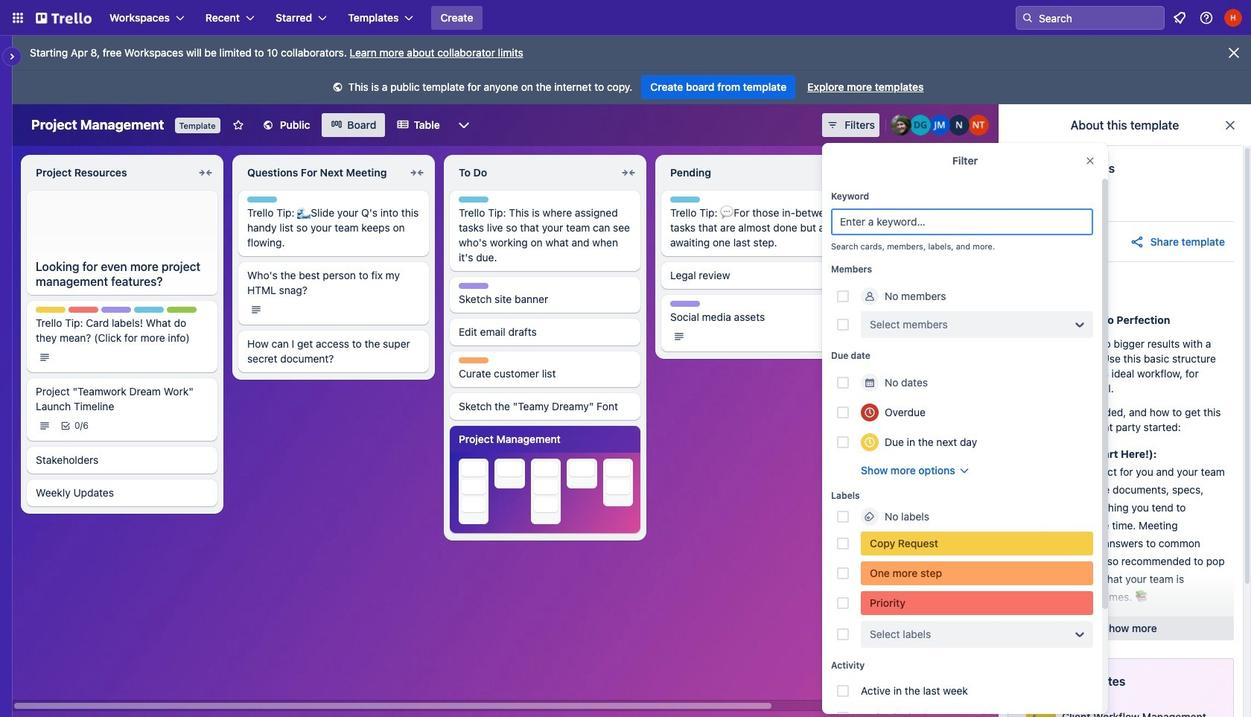 Task type: vqa. For each thing, say whether or not it's contained in the screenshot.
home 'ICON'
no



Task type: locate. For each thing, give the bounding box(es) containing it.
color: purple, title: "design team" element
[[459, 283, 489, 289], [670, 301, 700, 307], [101, 307, 131, 313]]

collapse list image
[[197, 164, 214, 182], [408, 164, 426, 182]]

0 vertical spatial color: red, title: "priority" element
[[69, 307, 98, 313]]

0 horizontal spatial color: red, title: "priority" element
[[69, 307, 98, 313]]

2 horizontal spatial color: purple, title: "design team" element
[[670, 301, 700, 307]]

collapse list image
[[620, 164, 637, 182]]

0 vertical spatial color: yellow, title: "copy request" element
[[36, 307, 66, 313]]

1 horizontal spatial color: red, title: "priority" element
[[861, 591, 1093, 615]]

primary element
[[0, 0, 1251, 36]]

customize views image
[[456, 118, 471, 133]]

2 vertical spatial color: orange, title: "one more step" element
[[861, 562, 1093, 585]]

1 horizontal spatial color: purple, title: "design team" element
[[459, 283, 489, 289]]

Board name text field
[[24, 113, 172, 137]]

1 vertical spatial color: red, title: "priority" element
[[861, 591, 1093, 615]]

1 vertical spatial color: yellow, title: "copy request" element
[[861, 532, 1093, 556]]

None text field
[[27, 161, 194, 185], [238, 161, 405, 185], [450, 161, 617, 185], [661, 161, 828, 185], [27, 161, 194, 185], [238, 161, 405, 185], [450, 161, 617, 185], [661, 161, 828, 185]]

0 notifications image
[[1171, 9, 1189, 27]]

Search field
[[1034, 7, 1164, 28]]

star or unstar board image
[[232, 119, 244, 131]]

caity (caity) image
[[891, 115, 912, 136]]

1 horizontal spatial collapse list image
[[408, 164, 426, 182]]

color: red, title: "priority" element
[[69, 307, 98, 313], [861, 591, 1093, 615]]

color: orange, title: "one more step" element
[[459, 357, 489, 363], [882, 405, 912, 411], [861, 562, 1093, 585]]

2 collapse list image from the left
[[408, 164, 426, 182]]

0 horizontal spatial color: purple, title: "design team" element
[[101, 307, 131, 313]]

color: yellow, title: "copy request" element
[[36, 307, 66, 313], [861, 532, 1093, 556]]

howard (howard38800628) image
[[1224, 9, 1242, 27]]

0 vertical spatial color: orange, title: "one more step" element
[[459, 357, 489, 363]]

search image
[[1022, 12, 1034, 24]]

0 horizontal spatial collapse list image
[[197, 164, 214, 182]]

1 vertical spatial color: orange, title: "one more step" element
[[882, 405, 912, 411]]

color: sky, title: "trello tip" element
[[247, 197, 277, 203], [459, 197, 489, 203], [670, 197, 700, 203], [134, 307, 164, 313], [882, 313, 912, 319]]



Task type: describe. For each thing, give the bounding box(es) containing it.
nicole tang (nicoletang31) image
[[968, 115, 989, 136]]

Enter a keyword… text field
[[831, 209, 1093, 235]]

nic (nicoletollefson1) image
[[949, 115, 970, 136]]

back to home image
[[36, 6, 92, 30]]

0 horizontal spatial color: yellow, title: "copy request" element
[[36, 307, 66, 313]]

1 horizontal spatial color: yellow, title: "copy request" element
[[861, 532, 1093, 556]]

sm image
[[330, 80, 345, 95]]

1 collapse list image from the left
[[197, 164, 214, 182]]

color: lime, title: "halp" element
[[167, 307, 197, 313]]

jordan mirchev (jordan_mirchev) image
[[929, 115, 950, 136]]

open information menu image
[[1199, 10, 1214, 25]]

close popover image
[[1084, 155, 1096, 167]]

devan goldstein (devangoldstein2) image
[[910, 115, 931, 136]]



